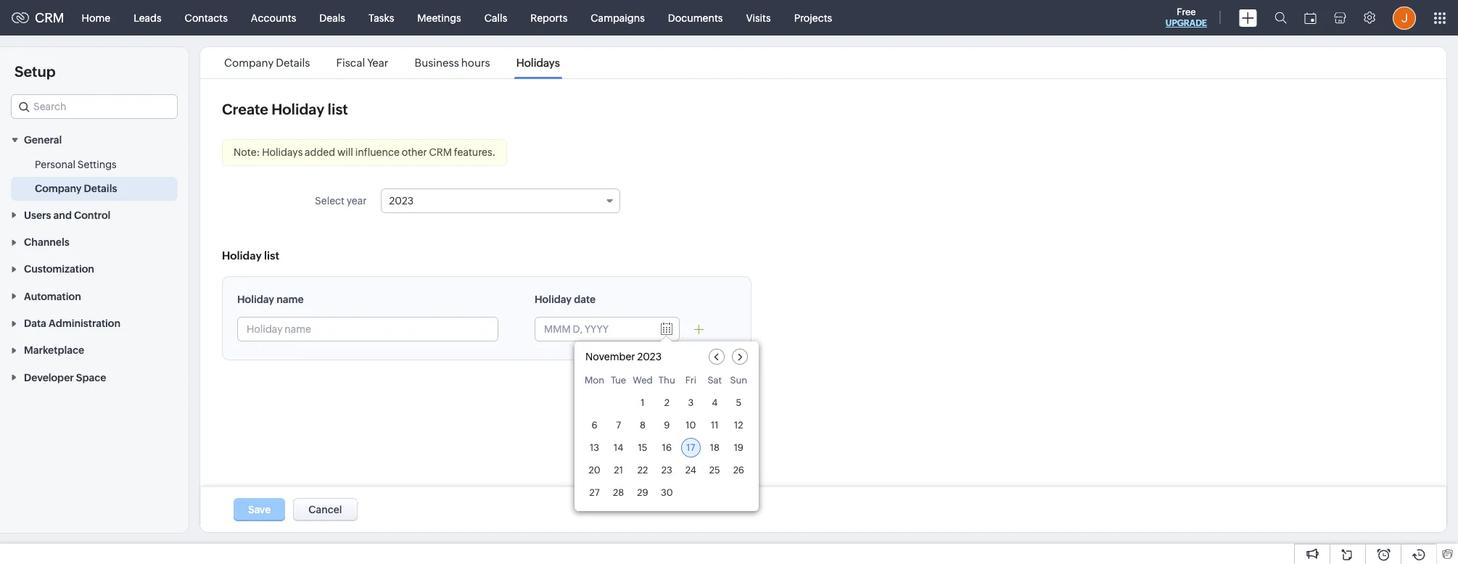 Task type: describe. For each thing, give the bounding box(es) containing it.
1 horizontal spatial company details link
[[222, 57, 312, 69]]

saturday column header
[[705, 375, 725, 390]]

5
[[736, 398, 742, 409]]

reports link
[[519, 0, 579, 35]]

company inside the company details link
[[35, 183, 82, 195]]

contacts
[[185, 12, 228, 24]]

fiscal year
[[336, 57, 389, 69]]

26
[[733, 465, 744, 476]]

Search text field
[[12, 95, 177, 118]]

marketplace
[[24, 345, 84, 357]]

create menu image
[[1239, 9, 1257, 26]]

deals
[[320, 12, 345, 24]]

hours
[[461, 57, 490, 69]]

24
[[685, 465, 696, 476]]

9
[[664, 420, 670, 431]]

search element
[[1266, 0, 1296, 36]]

crm link
[[12, 10, 64, 25]]

6
[[592, 420, 598, 431]]

space
[[76, 372, 106, 384]]

documents link
[[657, 0, 735, 35]]

21
[[614, 465, 623, 476]]

projects
[[794, 12, 832, 24]]

thu
[[659, 375, 675, 386]]

home
[[82, 12, 110, 24]]

friday column header
[[681, 375, 701, 390]]

free
[[1177, 7, 1196, 17]]

tasks
[[369, 12, 394, 24]]

17
[[687, 443, 695, 453]]

sat
[[708, 375, 722, 386]]

november
[[586, 351, 635, 363]]

note:
[[234, 147, 260, 158]]

automation button
[[0, 283, 189, 310]]

row containing 20
[[585, 461, 749, 480]]

2023 field
[[381, 189, 621, 213]]

november 2023
[[586, 351, 662, 363]]

meetings link
[[406, 0, 473, 35]]

search image
[[1275, 12, 1287, 24]]

visits link
[[735, 0, 783, 35]]

tuesday column header
[[609, 375, 628, 390]]

2
[[664, 398, 670, 409]]

18
[[710, 443, 720, 453]]

29
[[637, 488, 648, 498]]

calls link
[[473, 0, 519, 35]]

developer
[[24, 372, 74, 384]]

accounts
[[251, 12, 296, 24]]

added
[[305, 147, 335, 158]]

0 vertical spatial company details
[[224, 57, 310, 69]]

select year
[[315, 195, 367, 207]]

business hours
[[415, 57, 490, 69]]

create holiday list
[[222, 101, 348, 118]]

thursday column header
[[657, 375, 677, 390]]

27
[[590, 488, 600, 498]]

cancel button
[[293, 498, 357, 522]]

setup
[[15, 63, 56, 80]]

mon tue wed thu
[[585, 375, 675, 386]]

28
[[613, 488, 624, 498]]

business
[[415, 57, 459, 69]]

2023 inside the 2023 field
[[389, 195, 414, 207]]

1 horizontal spatial 2023
[[637, 351, 662, 363]]

tue
[[611, 375, 626, 386]]

data
[[24, 318, 46, 329]]

20
[[589, 465, 601, 476]]

row containing 6
[[585, 416, 749, 435]]

features.
[[454, 147, 496, 158]]

MMM d, yyyy text field
[[535, 318, 652, 341]]

3
[[688, 398, 694, 409]]

developer space button
[[0, 364, 189, 391]]

marketplace button
[[0, 337, 189, 364]]

general region
[[0, 153, 189, 201]]

0 vertical spatial list
[[328, 101, 348, 118]]

personal
[[35, 159, 75, 171]]

1 vertical spatial crm
[[429, 147, 452, 158]]

4
[[712, 398, 718, 409]]

users and control
[[24, 209, 111, 221]]

personal settings
[[35, 159, 117, 171]]

monday column header
[[585, 375, 605, 390]]

8
[[640, 420, 646, 431]]

grid containing mon
[[575, 372, 759, 512]]

0 horizontal spatial list
[[264, 250, 279, 262]]

channels
[[24, 237, 69, 248]]

home link
[[70, 0, 122, 35]]

23
[[662, 465, 673, 476]]

reports
[[531, 12, 568, 24]]

details inside general region
[[84, 183, 117, 195]]

holiday for holiday list
[[222, 250, 262, 262]]

year
[[347, 195, 367, 207]]

holiday up added
[[272, 101, 325, 118]]

general
[[24, 134, 62, 146]]

sunday column header
[[729, 375, 749, 390]]



Task type: vqa. For each thing, say whether or not it's contained in the screenshot.


Task type: locate. For each thing, give the bounding box(es) containing it.
documents
[[668, 12, 723, 24]]

cancel
[[309, 504, 342, 516]]

25
[[709, 465, 720, 476]]

influence
[[355, 147, 400, 158]]

1 row from the top
[[585, 375, 749, 390]]

list
[[211, 47, 573, 78]]

company details link inside general region
[[35, 182, 117, 196]]

13
[[590, 443, 599, 453]]

holidays right note:
[[262, 147, 303, 158]]

5 row from the top
[[585, 461, 749, 480]]

grid
[[575, 372, 759, 512]]

profile image
[[1393, 6, 1416, 29]]

mon
[[585, 375, 605, 386]]

company
[[224, 57, 274, 69], [35, 183, 82, 195]]

holiday
[[272, 101, 325, 118], [222, 250, 262, 262], [237, 294, 274, 305], [535, 294, 572, 305]]

None field
[[11, 94, 178, 119]]

administration
[[49, 318, 121, 329]]

1 vertical spatial 2023
[[637, 351, 662, 363]]

deals link
[[308, 0, 357, 35]]

1 vertical spatial list
[[264, 250, 279, 262]]

wednesday column header
[[633, 375, 653, 390]]

note: holidays added will influence other crm features.
[[234, 147, 496, 158]]

fri
[[685, 375, 697, 386]]

6 row from the top
[[585, 483, 749, 503]]

0 horizontal spatial company details
[[35, 183, 117, 195]]

leads link
[[122, 0, 173, 35]]

list up holiday name
[[264, 250, 279, 262]]

row down 23
[[585, 483, 749, 503]]

row up '2'
[[585, 375, 749, 390]]

visits
[[746, 12, 771, 24]]

accounts link
[[239, 0, 308, 35]]

holiday name
[[237, 294, 304, 305]]

holiday up holiday name
[[222, 250, 262, 262]]

1 vertical spatial company
[[35, 183, 82, 195]]

1
[[641, 398, 645, 409]]

details
[[276, 57, 310, 69], [84, 183, 117, 195]]

crm left home link on the left of page
[[35, 10, 64, 25]]

2023
[[389, 195, 414, 207], [637, 351, 662, 363]]

22
[[638, 465, 648, 476]]

14
[[614, 443, 623, 453]]

holidays
[[516, 57, 560, 69], [262, 147, 303, 158]]

sun
[[730, 375, 747, 386]]

holidays link
[[514, 57, 562, 69]]

holiday for holiday name
[[237, 294, 274, 305]]

year
[[367, 57, 389, 69]]

data administration
[[24, 318, 121, 329]]

15
[[638, 443, 648, 453]]

1 horizontal spatial details
[[276, 57, 310, 69]]

users and control button
[[0, 201, 189, 228]]

row containing 1
[[585, 393, 749, 413]]

channels button
[[0, 228, 189, 255]]

2023 up wed
[[637, 351, 662, 363]]

row up 23
[[585, 438, 749, 458]]

11
[[711, 420, 719, 431]]

name
[[277, 294, 304, 305]]

calls
[[485, 12, 507, 24]]

1 horizontal spatial list
[[328, 101, 348, 118]]

crm
[[35, 10, 64, 25], [429, 147, 452, 158]]

company details down accounts
[[224, 57, 310, 69]]

3 row from the top
[[585, 416, 749, 435]]

2023 right year
[[389, 195, 414, 207]]

leads
[[134, 12, 162, 24]]

customization
[[24, 264, 94, 275]]

Holiday name text field
[[238, 318, 498, 341]]

holiday list
[[222, 250, 279, 262]]

row containing 27
[[585, 483, 749, 503]]

company down personal
[[35, 183, 82, 195]]

settings
[[78, 159, 117, 171]]

4 row from the top
[[585, 438, 749, 458]]

other
[[402, 147, 427, 158]]

holiday for holiday date
[[535, 294, 572, 305]]

projects link
[[783, 0, 844, 35]]

profile element
[[1384, 0, 1425, 35]]

holiday left name
[[237, 294, 274, 305]]

30
[[661, 488, 673, 498]]

company details inside general region
[[35, 183, 117, 195]]

fiscal
[[336, 57, 365, 69]]

campaigns
[[591, 12, 645, 24]]

users
[[24, 209, 51, 221]]

1 vertical spatial holidays
[[262, 147, 303, 158]]

date
[[574, 294, 596, 305]]

will
[[337, 147, 353, 158]]

1 horizontal spatial holidays
[[516, 57, 560, 69]]

free upgrade
[[1166, 7, 1207, 28]]

holidays down reports
[[516, 57, 560, 69]]

1 horizontal spatial company details
[[224, 57, 310, 69]]

create menu element
[[1231, 0, 1266, 35]]

0 vertical spatial 2023
[[389, 195, 414, 207]]

0 vertical spatial holidays
[[516, 57, 560, 69]]

1 vertical spatial company details
[[35, 183, 117, 195]]

calendar image
[[1305, 12, 1317, 24]]

wed
[[633, 375, 653, 386]]

1 vertical spatial company details link
[[35, 182, 117, 196]]

12
[[734, 420, 743, 431]]

0 horizontal spatial 2023
[[389, 195, 414, 207]]

0 horizontal spatial details
[[84, 183, 117, 195]]

0 vertical spatial details
[[276, 57, 310, 69]]

0 horizontal spatial holidays
[[262, 147, 303, 158]]

control
[[74, 209, 111, 221]]

row containing mon
[[585, 375, 749, 390]]

row down thursday column header
[[585, 393, 749, 413]]

row down '2'
[[585, 416, 749, 435]]

company details down personal settings link
[[35, 183, 117, 195]]

1 vertical spatial details
[[84, 183, 117, 195]]

details up create holiday list
[[276, 57, 310, 69]]

19
[[734, 443, 744, 453]]

10
[[686, 420, 696, 431]]

holiday left "date"
[[535, 294, 572, 305]]

upgrade
[[1166, 18, 1207, 28]]

company details link down personal settings link
[[35, 182, 117, 196]]

row up 30
[[585, 461, 749, 480]]

company up create
[[224, 57, 274, 69]]

list containing company details
[[211, 47, 573, 78]]

details down settings
[[84, 183, 117, 195]]

7
[[616, 420, 621, 431]]

0 vertical spatial crm
[[35, 10, 64, 25]]

0 horizontal spatial company
[[35, 183, 82, 195]]

campaigns link
[[579, 0, 657, 35]]

list up 'will'
[[328, 101, 348, 118]]

select
[[315, 195, 345, 207]]

company details link
[[222, 57, 312, 69], [35, 182, 117, 196]]

0 vertical spatial company details link
[[222, 57, 312, 69]]

16
[[662, 443, 672, 453]]

developer space
[[24, 372, 106, 384]]

1 horizontal spatial crm
[[429, 147, 452, 158]]

fiscal year link
[[334, 57, 391, 69]]

2 row from the top
[[585, 393, 749, 413]]

0 horizontal spatial company details link
[[35, 182, 117, 196]]

general button
[[0, 126, 189, 153]]

company details link down accounts
[[222, 57, 312, 69]]

0 vertical spatial company
[[224, 57, 274, 69]]

holiday date
[[535, 294, 596, 305]]

meetings
[[417, 12, 461, 24]]

customization button
[[0, 255, 189, 283]]

0 horizontal spatial crm
[[35, 10, 64, 25]]

row containing 13
[[585, 438, 749, 458]]

and
[[53, 209, 72, 221]]

1 horizontal spatial company
[[224, 57, 274, 69]]

personal settings link
[[35, 158, 117, 172]]

crm right other
[[429, 147, 452, 158]]

row
[[585, 375, 749, 390], [585, 393, 749, 413], [585, 416, 749, 435], [585, 438, 749, 458], [585, 461, 749, 480], [585, 483, 749, 503]]



